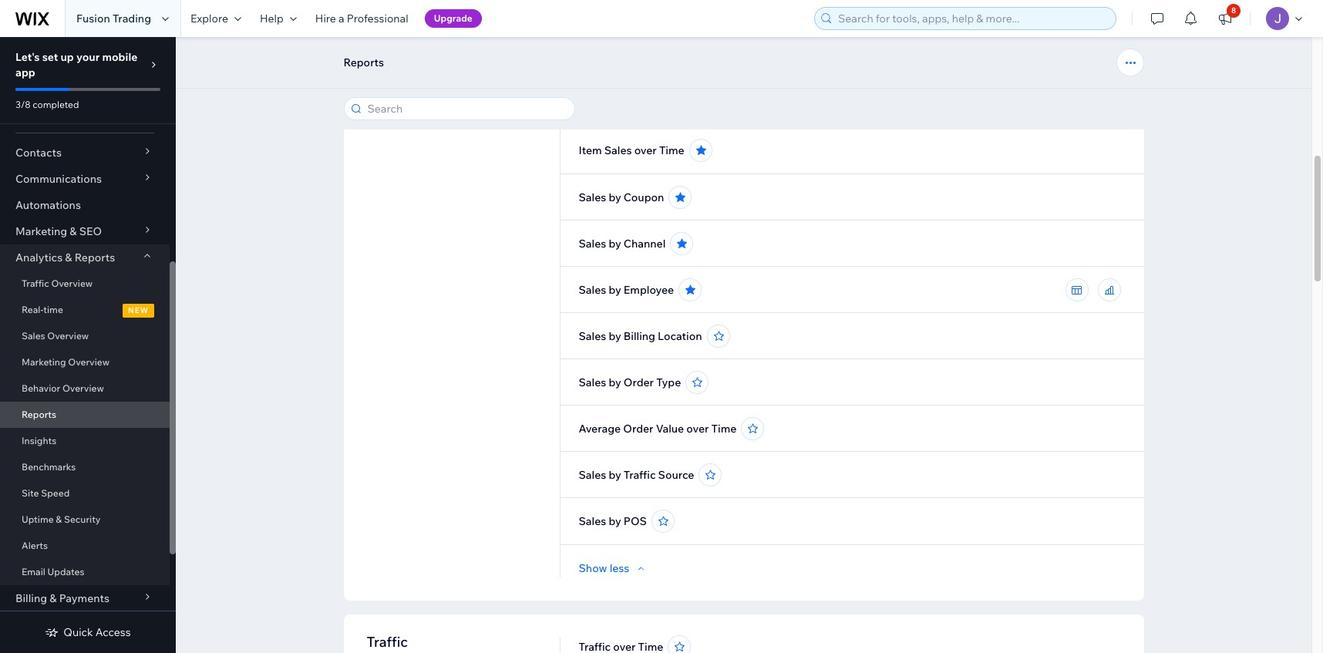 Task type: locate. For each thing, give the bounding box(es) containing it.
hire
[[315, 12, 336, 25]]

item down sales by item
[[579, 143, 602, 157]]

sales up 'analyze'
[[367, 44, 402, 62]]

by left coupon
[[609, 191, 621, 204]]

reports up "and"
[[344, 56, 384, 69]]

overview for behavior overview
[[62, 383, 104, 394]]

behavior overview
[[22, 383, 104, 394]]

insights
[[22, 435, 56, 447]]

overview for marketing overview
[[68, 356, 110, 368]]

0 horizontal spatial time
[[659, 143, 685, 157]]

3 by from the top
[[609, 237, 621, 251]]

0 vertical spatial reports
[[344, 56, 384, 69]]

type
[[657, 376, 681, 390]]

sales up the item sales over time
[[579, 97, 606, 111]]

0 horizontal spatial item
[[579, 143, 602, 157]]

quick access
[[64, 626, 131, 639]]

sales for sales by employee
[[579, 283, 606, 297]]

contacts button
[[0, 140, 170, 166]]

marketing for marketing overview
[[22, 356, 66, 368]]

& down email updates
[[50, 592, 57, 606]]

overview down sales overview link
[[68, 356, 110, 368]]

sales inside sales analyze payments on your site and look for new ways to boost sales.
[[367, 44, 402, 62]]

1 vertical spatial reports
[[75, 251, 115, 265]]

analytics
[[15, 251, 63, 265]]

communications button
[[0, 166, 170, 192]]

1 horizontal spatial time
[[712, 422, 737, 436]]

& left seo
[[70, 224, 77, 238]]

your
[[76, 50, 100, 64], [476, 67, 499, 81]]

average
[[579, 422, 621, 436]]

by up the item sales over time
[[609, 97, 621, 111]]

set
[[42, 50, 58, 64]]

1 horizontal spatial your
[[476, 67, 499, 81]]

sales left pos
[[579, 514, 606, 528]]

0 vertical spatial billing
[[624, 329, 656, 343]]

overview up marketing overview
[[47, 330, 89, 342]]

by left employee
[[609, 283, 621, 297]]

1 vertical spatial traffic
[[624, 468, 656, 482]]

benchmarks link
[[0, 454, 170, 481]]

sales by traffic source
[[579, 468, 694, 482]]

1 horizontal spatial billing
[[624, 329, 656, 343]]

your right up
[[76, 50, 100, 64]]

7 by from the top
[[609, 468, 621, 482]]

8
[[1232, 5, 1237, 15]]

automations
[[15, 198, 81, 212]]

order left value
[[624, 422, 654, 436]]

uptime & security link
[[0, 507, 170, 533]]

billing down email
[[15, 592, 47, 606]]

sales left coupon
[[579, 191, 606, 204]]

8 by from the top
[[609, 514, 621, 528]]

by for coupon
[[609, 191, 621, 204]]

0 vertical spatial marketing
[[15, 224, 67, 238]]

2 horizontal spatial reports
[[344, 56, 384, 69]]

marketing up behavior
[[22, 356, 66, 368]]

& inside "link"
[[56, 514, 62, 525]]

1 vertical spatial item
[[579, 143, 602, 157]]

0 horizontal spatial over
[[635, 143, 657, 157]]

over right value
[[687, 422, 709, 436]]

& for uptime
[[56, 514, 62, 525]]

1 by from the top
[[609, 97, 621, 111]]

marketing overview
[[22, 356, 110, 368]]

0 horizontal spatial your
[[76, 50, 100, 64]]

to
[[479, 81, 489, 95]]

by up sales by pos at bottom left
[[609, 468, 621, 482]]

sales left channel
[[579, 237, 606, 251]]

2 vertical spatial reports
[[22, 409, 56, 420]]

your right on
[[476, 67, 499, 81]]

sales inside the sidebar element
[[22, 330, 45, 342]]

traffic overview link
[[0, 271, 170, 297]]

time
[[659, 143, 685, 157], [712, 422, 737, 436]]

by
[[609, 97, 621, 111], [609, 191, 621, 204], [609, 237, 621, 251], [609, 283, 621, 297], [609, 329, 621, 343], [609, 376, 621, 390], [609, 468, 621, 482], [609, 514, 621, 528]]

traffic for traffic overview
[[22, 278, 49, 289]]

3/8
[[15, 99, 31, 110]]

1 vertical spatial marketing
[[22, 356, 66, 368]]

0 horizontal spatial reports
[[22, 409, 56, 420]]

4 by from the top
[[609, 283, 621, 297]]

reports inside reports 'button'
[[344, 56, 384, 69]]

new
[[128, 305, 149, 315]]

sales down sales by employee
[[579, 329, 606, 343]]

sales by billing location
[[579, 329, 702, 343]]

0 horizontal spatial traffic
[[22, 278, 49, 289]]

& right uptime
[[56, 514, 62, 525]]

access
[[95, 626, 131, 639]]

& down marketing & seo
[[65, 251, 72, 265]]

sales by coupon
[[579, 191, 664, 204]]

0 vertical spatial order
[[624, 376, 654, 390]]

upgrade
[[434, 12, 473, 24]]

traffic
[[22, 278, 49, 289], [624, 468, 656, 482], [367, 633, 408, 651]]

0 vertical spatial your
[[76, 50, 100, 64]]

billing inside popup button
[[15, 592, 47, 606]]

overview for sales overview
[[47, 330, 89, 342]]

source
[[658, 468, 694, 482]]

item up the item sales over time
[[624, 97, 647, 111]]

by left channel
[[609, 237, 621, 251]]

sales for sales analyze payments on your site and look for new ways to boost sales.
[[367, 44, 402, 62]]

marketing overview link
[[0, 349, 170, 376]]

marketing up analytics
[[15, 224, 67, 238]]

sales down sales by item
[[605, 143, 632, 157]]

traffic for traffic
[[367, 633, 408, 651]]

overview down marketing overview link
[[62, 383, 104, 394]]

time up coupon
[[659, 143, 685, 157]]

reports
[[344, 56, 384, 69], [75, 251, 115, 265], [22, 409, 56, 420]]

1 horizontal spatial over
[[687, 422, 709, 436]]

1 horizontal spatial item
[[624, 97, 647, 111]]

& for marketing
[[70, 224, 77, 238]]

order left "type"
[[624, 376, 654, 390]]

0 horizontal spatial billing
[[15, 592, 47, 606]]

sales.
[[367, 95, 395, 109]]

traffic inside the sidebar element
[[22, 278, 49, 289]]

reports inside analytics & reports popup button
[[75, 251, 115, 265]]

1 vertical spatial order
[[624, 422, 654, 436]]

1 horizontal spatial reports
[[75, 251, 115, 265]]

marketing
[[15, 224, 67, 238], [22, 356, 66, 368]]

& for billing
[[50, 592, 57, 606]]

completed
[[33, 99, 79, 110]]

insights link
[[0, 428, 170, 454]]

ways
[[452, 81, 477, 95]]

security
[[64, 514, 101, 525]]

0 vertical spatial over
[[635, 143, 657, 157]]

hire a professional
[[315, 12, 409, 25]]

by down sales by employee
[[609, 329, 621, 343]]

benchmarks
[[22, 461, 76, 473]]

over
[[635, 143, 657, 157], [687, 422, 709, 436]]

coupon
[[624, 191, 664, 204]]

0 vertical spatial traffic
[[22, 278, 49, 289]]

email updates link
[[0, 559, 170, 585]]

3/8 completed
[[15, 99, 79, 110]]

sales down 'average'
[[579, 468, 606, 482]]

by left pos
[[609, 514, 621, 528]]

sales down real-
[[22, 330, 45, 342]]

0 vertical spatial time
[[659, 143, 685, 157]]

sales up 'average'
[[579, 376, 606, 390]]

2 vertical spatial traffic
[[367, 633, 408, 651]]

sales down sales by channel
[[579, 283, 606, 297]]

behavior overview link
[[0, 376, 170, 402]]

by up 'average'
[[609, 376, 621, 390]]

1 order from the top
[[624, 376, 654, 390]]

time right value
[[712, 422, 737, 436]]

1 vertical spatial time
[[712, 422, 737, 436]]

1 horizontal spatial traffic
[[367, 633, 408, 651]]

reports up insights
[[22, 409, 56, 420]]

&
[[70, 224, 77, 238], [65, 251, 72, 265], [56, 514, 62, 525], [50, 592, 57, 606]]

email
[[22, 566, 45, 578]]

reports inside reports link
[[22, 409, 56, 420]]

average order value over time
[[579, 422, 737, 436]]

6 by from the top
[[609, 376, 621, 390]]

sidebar element
[[0, 37, 176, 653]]

billing & payments button
[[0, 585, 170, 612]]

marketing inside popup button
[[15, 224, 67, 238]]

alerts
[[22, 540, 48, 552]]

5 by from the top
[[609, 329, 621, 343]]

Search for tools, apps, help & more... field
[[834, 8, 1112, 29]]

1 vertical spatial your
[[476, 67, 499, 81]]

sales for sales by coupon
[[579, 191, 606, 204]]

sales for sales by order type
[[579, 376, 606, 390]]

overview down analytics & reports
[[51, 278, 93, 289]]

real-
[[22, 304, 43, 315]]

over up coupon
[[635, 143, 657, 157]]

billing left location
[[624, 329, 656, 343]]

2 by from the top
[[609, 191, 621, 204]]

1 vertical spatial billing
[[15, 592, 47, 606]]

employee
[[624, 283, 674, 297]]

reports down seo
[[75, 251, 115, 265]]

your inside sales analyze payments on your site and look for new ways to boost sales.
[[476, 67, 499, 81]]

analyze
[[367, 67, 406, 81]]

site
[[22, 487, 39, 499]]

help button
[[251, 0, 306, 37]]



Task type: describe. For each thing, give the bounding box(es) containing it.
site speed
[[22, 487, 70, 499]]

sales for sales by pos
[[579, 514, 606, 528]]

reports for reports link
[[22, 409, 56, 420]]

uptime
[[22, 514, 54, 525]]

up
[[61, 50, 74, 64]]

upgrade button
[[425, 9, 482, 28]]

sales by employee
[[579, 283, 674, 297]]

show less
[[579, 562, 630, 575]]

by for order
[[609, 376, 621, 390]]

marketing for marketing & seo
[[15, 224, 67, 238]]

1 vertical spatial over
[[687, 422, 709, 436]]

automations link
[[0, 192, 170, 218]]

help
[[260, 12, 284, 25]]

professional
[[347, 12, 409, 25]]

channel
[[624, 237, 666, 251]]

sales overview
[[22, 330, 89, 342]]

fusion trading
[[76, 12, 151, 25]]

real-time
[[22, 304, 63, 315]]

speed
[[41, 487, 70, 499]]

app
[[15, 66, 35, 79]]

quick
[[64, 626, 93, 639]]

a
[[339, 12, 345, 25]]

your inside let's set up your mobile app
[[76, 50, 100, 64]]

& for analytics
[[65, 251, 72, 265]]

traffic overview
[[22, 278, 93, 289]]

fusion
[[76, 12, 110, 25]]

seo
[[79, 224, 102, 238]]

payments
[[408, 67, 458, 81]]

by for traffic
[[609, 468, 621, 482]]

for
[[412, 81, 426, 95]]

2 order from the top
[[624, 422, 654, 436]]

payments
[[59, 592, 109, 606]]

sales for sales by channel
[[579, 237, 606, 251]]

updates
[[48, 566, 84, 578]]

show
[[579, 562, 607, 575]]

overview for traffic overview
[[51, 278, 93, 289]]

site speed link
[[0, 481, 170, 507]]

communications
[[15, 172, 102, 186]]

reports for reports 'button'
[[344, 56, 384, 69]]

reports link
[[0, 402, 170, 428]]

sales analyze payments on your site and look for new ways to boost sales.
[[367, 44, 521, 109]]

0 vertical spatial item
[[624, 97, 647, 111]]

show less button
[[579, 562, 648, 575]]

hire a professional link
[[306, 0, 418, 37]]

email updates
[[22, 566, 84, 578]]

by for billing
[[609, 329, 621, 343]]

2 horizontal spatial traffic
[[624, 468, 656, 482]]

sales for sales overview
[[22, 330, 45, 342]]

8 button
[[1209, 0, 1243, 37]]

item sales over time
[[579, 143, 685, 157]]

alerts link
[[0, 533, 170, 559]]

look
[[388, 81, 410, 95]]

by for channel
[[609, 237, 621, 251]]

site
[[501, 67, 519, 81]]

billing & payments
[[15, 592, 109, 606]]

by for item
[[609, 97, 621, 111]]

new
[[429, 81, 450, 95]]

pos
[[624, 514, 647, 528]]

reports button
[[336, 51, 392, 74]]

uptime & security
[[22, 514, 101, 525]]

trading
[[113, 12, 151, 25]]

behavior
[[22, 383, 60, 394]]

analytics & reports
[[15, 251, 115, 265]]

sales for sales by traffic source
[[579, 468, 606, 482]]

contacts
[[15, 146, 62, 160]]

explore
[[191, 12, 228, 25]]

analytics & reports button
[[0, 245, 170, 271]]

value
[[656, 422, 684, 436]]

time
[[43, 304, 63, 315]]

location
[[658, 329, 702, 343]]

sales by item
[[579, 97, 647, 111]]

sales by channel
[[579, 237, 666, 251]]

less
[[610, 562, 630, 575]]

sales for sales by billing location
[[579, 329, 606, 343]]

sales for sales by item
[[579, 97, 606, 111]]

on
[[461, 67, 474, 81]]

Search field
[[363, 98, 570, 120]]

by for employee
[[609, 283, 621, 297]]

let's set up your mobile app
[[15, 50, 138, 79]]

sales overview link
[[0, 323, 170, 349]]

marketing & seo
[[15, 224, 102, 238]]

let's
[[15, 50, 40, 64]]

sales by order type
[[579, 376, 681, 390]]

quick access button
[[45, 626, 131, 639]]

mobile
[[102, 50, 138, 64]]

boost
[[492, 81, 521, 95]]

by for pos
[[609, 514, 621, 528]]

sales by pos
[[579, 514, 647, 528]]

marketing & seo button
[[0, 218, 170, 245]]



Task type: vqa. For each thing, say whether or not it's contained in the screenshot.
Fusion Trading's 'Trading'
no



